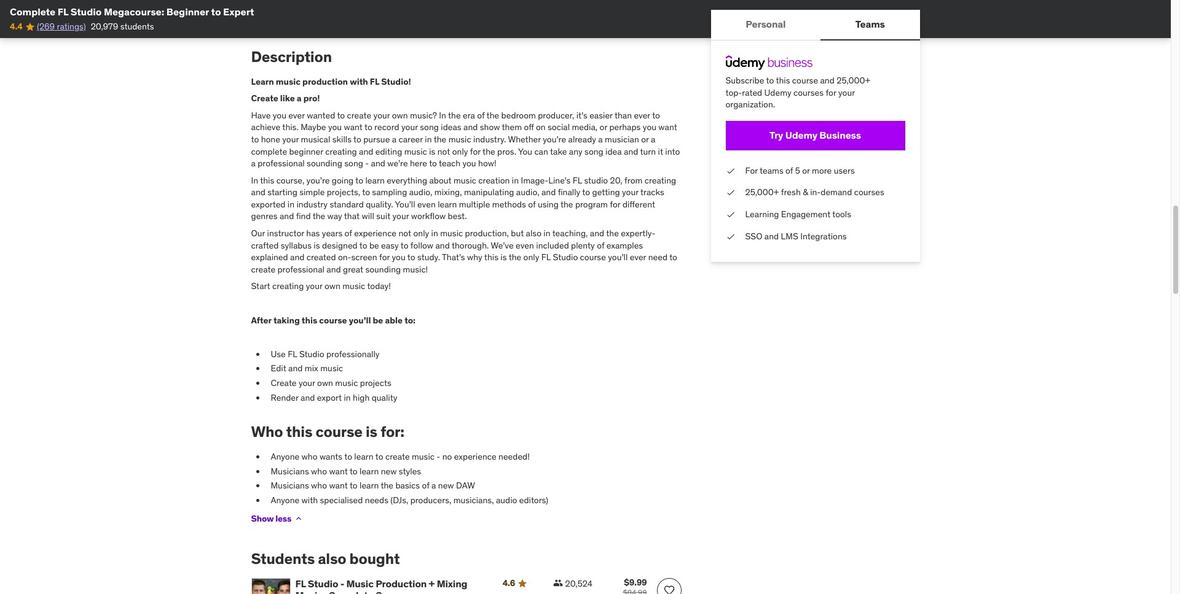 Task type: describe. For each thing, give the bounding box(es) containing it.
production
[[376, 578, 427, 591]]

about
[[429, 175, 451, 186]]

this right who
[[286, 423, 312, 442]]

for down getting
[[610, 199, 620, 210]]

1 vertical spatial also
[[318, 550, 346, 569]]

music down the ideas
[[448, 134, 471, 145]]

a right already
[[598, 134, 603, 145]]

great
[[343, 264, 363, 275]]

1 vertical spatial new
[[438, 481, 454, 492]]

musician
[[605, 134, 639, 145]]

in-
[[810, 187, 821, 198]]

in up included on the left of page
[[544, 228, 550, 239]]

students
[[251, 550, 315, 569]]

standard
[[330, 199, 364, 210]]

music down the great on the top of the page
[[343, 281, 365, 292]]

who
[[251, 423, 283, 442]]

and right sso
[[765, 231, 779, 242]]

and left export on the left bottom
[[301, 393, 315, 404]]

subscribe
[[726, 75, 764, 86]]

fl up "finally" on the left
[[573, 175, 582, 186]]

plenty
[[571, 240, 595, 251]]

0 horizontal spatial create
[[251, 264, 275, 275]]

xsmall image for learning engagement tools
[[726, 209, 735, 221]]

show
[[480, 122, 500, 133]]

20,979
[[91, 21, 118, 32]]

producer,
[[538, 110, 574, 121]]

5
[[795, 165, 800, 176]]

going
[[332, 175, 354, 186]]

multiple
[[459, 199, 490, 210]]

to:
[[405, 315, 416, 326]]

syllabus
[[281, 240, 312, 251]]

2 anyone from the top
[[271, 495, 299, 506]]

tab list containing personal
[[711, 10, 920, 41]]

idea
[[605, 146, 622, 157]]

1 musicians from the top
[[271, 466, 309, 477]]

social
[[548, 122, 570, 133]]

ever up this.
[[288, 110, 305, 121]]

want up into
[[659, 122, 677, 133]]

fl down included on the left of page
[[541, 252, 551, 263]]

1 vertical spatial courses
[[854, 187, 884, 198]]

the inside anyone who wants to learn to create music - no experience needed! musicians who want to learn new styles musicians who want to learn the basics of a new daw anyone with specialised needs (djs, producers, musicians, audio editors)
[[381, 481, 393, 492]]

in up follow
[[431, 228, 438, 239]]

0 vertical spatial own
[[392, 110, 408, 121]]

1 vertical spatial creating
[[645, 175, 676, 186]]

expertly-
[[621, 228, 655, 239]]

of right 'plenty'
[[597, 240, 604, 251]]

1 vertical spatial only
[[413, 228, 429, 239]]

edit
[[271, 364, 286, 375]]

top‑rated
[[726, 87, 762, 98]]

- inside "learn music production with fl studio! create like a pro! have you ever wanted to create your own music? in the era of the bedroom producer, it's easier than ever to achieve this. maybe you want to record your song ideas and show them off on social media, or perhaps you want to hone your musical skills to pursue a career in the music industry. whether you're already a musician or a complete beginner creating and editing music is not only for the pros. you can take any song idea and turn it into a professional sounding song - and we're here to teach you how! in this course, you're going to learn everything about music creation in image-line's fl studio 20, from creating and starting simple projects, to sampling audio, mixing, manipulating audio, and finally to getting your tracks exported in industry standard quality. you'll even learn multiple methods of using the program for different genres and find the way that will suit your workflow best. our instructor has years of experience not only in music production, but also in teaching, and the expertly- crafted syllabus is designed to be easy to follow and thorough. we've even included plenty of examples explained and created on-screen for you to study. that's why this is the only fl studio course you'll ever need to create professional and great sounding music! start creating your own music today!"
[[365, 158, 369, 169]]

this down we've
[[484, 252, 498, 263]]

pro!
[[303, 93, 320, 104]]

more
[[812, 165, 832, 176]]

your down from
[[622, 187, 639, 198]]

in down starting
[[288, 199, 294, 210]]

integrations
[[800, 231, 847, 242]]

thorough.
[[452, 240, 489, 251]]

turn
[[640, 146, 656, 157]]

users
[[834, 165, 855, 176]]

a up editing
[[392, 134, 397, 145]]

course up "professionally" at the bottom left of page
[[319, 315, 347, 326]]

take
[[550, 146, 567, 157]]

20,979 students
[[91, 21, 154, 32]]

the down the ideas
[[434, 134, 446, 145]]

1 vertical spatial xsmall image
[[726, 187, 735, 199]]

a down the complete
[[251, 158, 256, 169]]

complete fl studio megacourse: beginner to expert
[[10, 6, 254, 18]]

2 vertical spatial creating
[[272, 281, 304, 292]]

organization.
[[726, 99, 775, 110]]

fresh
[[781, 187, 801, 198]]

musical
[[301, 134, 330, 145]]

for down easy
[[379, 252, 390, 263]]

personal
[[746, 18, 786, 30]]

studio
[[584, 175, 608, 186]]

the down industry
[[313, 211, 325, 222]]

music up mixing,
[[454, 175, 476, 186]]

2 horizontal spatial or
[[802, 165, 810, 176]]

music inside anyone who wants to learn to create music - no experience needed! musicians who want to learn new styles musicians who want to learn the basics of a new daw anyone with specialised needs (djs, producers, musicians, audio editors)
[[412, 452, 435, 463]]

you left how!
[[462, 158, 476, 169]]

fl inside use fl studio professionally edit and mix music create your own music projects render and export in high quality
[[288, 349, 297, 360]]

in left image-
[[512, 175, 519, 186]]

and down era
[[463, 122, 478, 133]]

to inside subscribe to this course and 25,000+ top‑rated udemy courses for your organization.
[[766, 75, 774, 86]]

we're
[[387, 158, 408, 169]]

0 horizontal spatial music
[[295, 590, 323, 595]]

different
[[623, 199, 655, 210]]

genres
[[251, 211, 278, 222]]

your up career
[[401, 122, 418, 133]]

xsmall image for 20,524
[[553, 579, 563, 589]]

you up the turn
[[643, 122, 656, 133]]

music?
[[410, 110, 437, 121]]

daw
[[456, 481, 475, 492]]

in inside use fl studio professionally edit and mix music create your own music projects render and export in high quality
[[344, 393, 351, 404]]

quality
[[372, 393, 397, 404]]

for up how!
[[470, 146, 481, 157]]

$9.99
[[624, 578, 647, 589]]

0 vertical spatial complete
[[10, 6, 55, 18]]

producers,
[[410, 495, 451, 506]]

finally
[[558, 187, 580, 198]]

and left find
[[280, 211, 294, 222]]

0 horizontal spatial you're
[[306, 175, 330, 186]]

this right taking
[[302, 315, 317, 326]]

want up skills
[[344, 122, 363, 133]]

perhaps
[[609, 122, 641, 133]]

explained
[[251, 252, 288, 263]]

editing
[[375, 146, 402, 157]]

a right like at left top
[[297, 93, 302, 104]]

20,
[[610, 175, 622, 186]]

students also bought
[[251, 550, 400, 569]]

teams button
[[821, 10, 920, 39]]

want down wants
[[329, 466, 348, 477]]

1 vertical spatial 25,000+
[[745, 187, 779, 198]]

ratings)
[[57, 21, 86, 32]]

1 vertical spatial or
[[641, 134, 649, 145]]

manipulating
[[464, 187, 514, 198]]

studio inside "learn music production with fl studio! create like a pro! have you ever wanted to create your own music? in the era of the bedroom producer, it's easier than ever to achieve this. maybe you want to record your song ideas and show them off on social media, or perhaps you want to hone your musical skills to pursue a career in the music industry. whether you're already a musician or a complete beginner creating and editing music is not only for the pros. you can take any song idea and turn it into a professional sounding song - and we're here to teach you how! in this course, you're going to learn everything about music creation in image-line's fl studio 20, from creating and starting simple projects, to sampling audio, mixing, manipulating audio, and finally to getting your tracks exported in industry standard quality. you'll even learn multiple methods of using the program for different genres and find the way that will suit your workflow best. our instructor has years of experience not only in music production, but also in teaching, and the expertly- crafted syllabus is designed to be easy to follow and thorough. we've even included plenty of examples explained and created on-screen for you to study. that's why this is the only fl studio course you'll ever need to create professional and great sounding music! start creating your own music today!"
[[553, 252, 578, 263]]

for teams of 5 or more users
[[745, 165, 855, 176]]

will
[[362, 211, 374, 222]]

the up the ideas
[[448, 110, 461, 121]]

the up show
[[487, 110, 499, 121]]

you down easy
[[392, 252, 406, 263]]

creation
[[478, 175, 510, 186]]

course inside "learn music production with fl studio! create like a pro! have you ever wanted to create your own music? in the era of the bedroom producer, it's easier than ever to achieve this. maybe you want to record your song ideas and show them off on social media, or perhaps you want to hone your musical skills to pursue a career in the music industry. whether you're already a musician or a complete beginner creating and editing music is not only for the pros. you can take any song idea and turn it into a professional sounding song - and we're here to teach you how! in this course, you're going to learn everything about music creation in image-line's fl studio 20, from creating and starting simple projects, to sampling audio, mixing, manipulating audio, and finally to getting your tracks exported in industry standard quality. you'll even learn multiple methods of using the program for different genres and find the way that will suit your workflow best. our instructor has years of experience not only in music production, but also in teaching, and the expertly- crafted syllabus is designed to be easy to follow and thorough. we've even included plenty of examples explained and created on-screen for you to study. that's why this is the only fl studio course you'll ever need to create professional and great sounding music! start creating your own music today!"
[[580, 252, 606, 263]]

1 horizontal spatial song
[[420, 122, 439, 133]]

megacourse:
[[104, 6, 164, 18]]

your inside use fl studio professionally edit and mix music create your own music projects render and export in high quality
[[299, 378, 315, 389]]

and up using
[[541, 187, 556, 198]]

and down musician
[[624, 146, 638, 157]]

this inside subscribe to this course and 25,000+ top‑rated udemy courses for your organization.
[[776, 75, 790, 86]]

that
[[344, 211, 360, 222]]

2 horizontal spatial only
[[523, 252, 539, 263]]

industry.
[[473, 134, 506, 145]]

1 horizontal spatial music
[[346, 578, 374, 591]]

want up the specialised
[[329, 481, 348, 492]]

2 audio, from the left
[[516, 187, 539, 198]]

sampling
[[372, 187, 407, 198]]

of up designed
[[345, 228, 352, 239]]

pursue
[[363, 134, 390, 145]]

xsmall image for for teams of 5 or more users
[[726, 165, 735, 177]]

is up the about
[[429, 146, 435, 157]]

expert
[[223, 6, 254, 18]]

has
[[306, 228, 320, 239]]

the down we've
[[509, 252, 521, 263]]

and up 'plenty'
[[590, 228, 604, 239]]

exported
[[251, 199, 285, 210]]

into
[[665, 146, 680, 157]]

25,000+ inside subscribe to this course and 25,000+ top‑rated udemy courses for your organization.
[[837, 75, 870, 86]]

and down on-
[[327, 264, 341, 275]]

sso and lms integrations
[[745, 231, 847, 242]]

2 vertical spatial who
[[311, 481, 327, 492]]

maybe
[[301, 122, 326, 133]]

and down syllabus
[[290, 252, 304, 263]]

simple
[[299, 187, 325, 198]]

and left mix
[[288, 364, 303, 375]]

1 vertical spatial own
[[325, 281, 340, 292]]

1 horizontal spatial sounding
[[365, 264, 401, 275]]

is left for:
[[366, 423, 377, 442]]

and down pursue
[[359, 146, 373, 157]]

business
[[820, 129, 861, 141]]

is down has
[[314, 240, 320, 251]]

study.
[[417, 252, 440, 263]]

of right era
[[477, 110, 485, 121]]

is down we've
[[501, 252, 507, 263]]

already
[[568, 134, 596, 145]]

complete
[[251, 146, 287, 157]]

less
[[275, 514, 291, 525]]

your inside subscribe to this course and 25,000+ top‑rated udemy courses for your organization.
[[838, 87, 855, 98]]

and up that's
[[435, 240, 450, 251]]

a inside anyone who wants to learn to create music - no experience needed! musicians who want to learn new styles musicians who want to learn the basics of a new daw anyone with specialised needs (djs, producers, musicians, audio editors)
[[432, 481, 436, 492]]

you up skills
[[328, 122, 342, 133]]

find
[[296, 211, 311, 222]]

wanted
[[307, 110, 335, 121]]

music!
[[403, 264, 428, 275]]

(269 ratings)
[[37, 21, 86, 32]]

2 vertical spatial song
[[344, 158, 363, 169]]

demand
[[821, 187, 852, 198]]

suit
[[376, 211, 390, 222]]



Task type: locate. For each thing, give the bounding box(es) containing it.
0 vertical spatial in
[[439, 110, 446, 121]]

with inside "learn music production with fl studio! create like a pro! have you ever wanted to create your own music? in the era of the bedroom producer, it's easier than ever to achieve this. maybe you want to record your song ideas and show them off on social media, or perhaps you want to hone your musical skills to pursue a career in the music industry. whether you're already a musician or a complete beginner creating and editing music is not only for the pros. you can take any song idea and turn it into a professional sounding song - and we're here to teach you how! in this course, you're going to learn everything about music creation in image-line's fl studio 20, from creating and starting simple projects, to sampling audio, mixing, manipulating audio, and finally to getting your tracks exported in industry standard quality. you'll even learn multiple methods of using the program for different genres and find the way that will suit your workflow best. our instructor has years of experience not only in music production, but also in teaching, and the expertly- crafted syllabus is designed to be easy to follow and thorough. we've even included plenty of examples explained and created on-screen for you to study. that's why this is the only fl studio course you'll ever need to create professional and great sounding music! start creating your own music today!"
[[350, 76, 368, 87]]

1 horizontal spatial audio,
[[516, 187, 539, 198]]

era
[[463, 110, 475, 121]]

also left bought
[[318, 550, 346, 569]]

way
[[327, 211, 342, 222]]

create
[[251, 93, 278, 104], [271, 378, 297, 389]]

0 horizontal spatial in
[[251, 175, 258, 186]]

1 vertical spatial udemy
[[785, 129, 817, 141]]

you'll
[[395, 199, 415, 210]]

1 horizontal spatial with
[[350, 76, 368, 87]]

0 horizontal spatial even
[[417, 199, 436, 210]]

music up styles
[[412, 452, 435, 463]]

fl left studio!
[[370, 76, 379, 87]]

wishlist image
[[663, 585, 675, 595]]

1 vertical spatial complete
[[329, 590, 373, 595]]

taking
[[273, 315, 300, 326]]

create down learn
[[251, 93, 278, 104]]

and inside subscribe to this course and 25,000+ top‑rated udemy courses for your organization.
[[820, 75, 835, 86]]

fl studio - music production + mixing music -complete course link
[[295, 578, 488, 595]]

that's
[[442, 252, 465, 263]]

1 horizontal spatial experience
[[454, 452, 496, 463]]

fl up (269 ratings)
[[58, 6, 68, 18]]

1 vertical spatial not
[[399, 228, 411, 239]]

1 vertical spatial experience
[[454, 452, 496, 463]]

bedroom
[[501, 110, 536, 121]]

create inside use fl studio professionally edit and mix music create your own music projects render and export in high quality
[[271, 378, 297, 389]]

audio, down image-
[[516, 187, 539, 198]]

designed
[[322, 240, 358, 251]]

studio up the ratings)
[[71, 6, 102, 18]]

2 horizontal spatial creating
[[645, 175, 676, 186]]

1 vertical spatial with
[[302, 495, 318, 506]]

0 horizontal spatial new
[[381, 466, 397, 477]]

show
[[251, 514, 274, 525]]

1 horizontal spatial not
[[437, 146, 450, 157]]

able
[[385, 315, 403, 326]]

0 vertical spatial xsmall image
[[251, 14, 261, 26]]

course,
[[276, 175, 304, 186]]

professional down the complete
[[258, 158, 305, 169]]

from
[[625, 175, 643, 186]]

music up high
[[335, 378, 358, 389]]

own inside use fl studio professionally edit and mix music create your own music projects render and export in high quality
[[317, 378, 333, 389]]

musicians down who
[[271, 466, 309, 477]]

studio inside fl studio - music production + mixing music -complete course
[[308, 578, 338, 591]]

or down easier
[[600, 122, 607, 133]]

methods
[[492, 199, 526, 210]]

0 vertical spatial udemy
[[764, 87, 791, 98]]

courses inside subscribe to this course and 25,000+ top‑rated udemy courses for your organization.
[[794, 87, 824, 98]]

0 horizontal spatial creating
[[272, 281, 304, 292]]

0 vertical spatial you're
[[543, 134, 566, 145]]

0 vertical spatial professional
[[258, 158, 305, 169]]

udemy inside subscribe to this course and 25,000+ top‑rated udemy courses for your organization.
[[764, 87, 791, 98]]

fl right "use"
[[288, 349, 297, 360]]

the down "finally" on the left
[[561, 199, 573, 210]]

export
[[317, 393, 342, 404]]

1 vertical spatial who
[[311, 466, 327, 477]]

0 vertical spatial creating
[[325, 146, 357, 157]]

experience down will
[[354, 228, 396, 239]]

this.
[[282, 122, 299, 133]]

0 horizontal spatial with
[[302, 495, 318, 506]]

-
[[365, 158, 369, 169], [437, 452, 440, 463], [340, 578, 344, 591], [325, 590, 329, 595]]

1 horizontal spatial only
[[452, 146, 468, 157]]

0 horizontal spatial also
[[318, 550, 346, 569]]

1 horizontal spatial create
[[347, 110, 371, 121]]

music up like at left top
[[276, 76, 301, 87]]

also inside "learn music production with fl studio! create like a pro! have you ever wanted to create your own music? in the era of the bedroom producer, it's easier than ever to achieve this. maybe you want to record your song ideas and show them off on social media, or perhaps you want to hone your musical skills to pursue a career in the music industry. whether you're already a musician or a complete beginner creating and editing music is not only for the pros. you can take any song idea and turn it into a professional sounding song - and we're here to teach you how! in this course, you're going to learn everything about music creation in image-line's fl studio 20, from creating and starting simple projects, to sampling audio, mixing, manipulating audio, and finally to getting your tracks exported in industry standard quality. you'll even learn multiple methods of using the program for different genres and find the way that will suit your workflow best. our instructor has years of experience not only in music production, but also in teaching, and the expertly- crafted syllabus is designed to be easy to follow and thorough. we've even included plenty of examples explained and created on-screen for you to study. that's why this is the only fl studio course you'll ever need to create professional and great sounding music! start creating your own music today!"
[[526, 228, 541, 239]]

1 anyone from the top
[[271, 452, 299, 463]]

create inside "learn music production with fl studio! create like a pro! have you ever wanted to create your own music? in the era of the bedroom producer, it's easier than ever to achieve this. maybe you want to record your song ideas and show them off on social media, or perhaps you want to hone your musical skills to pursue a career in the music industry. whether you're already a musician or a complete beginner creating and editing music is not only for the pros. you can take any song idea and turn it into a professional sounding song - and we're here to teach you how! in this course, you're going to learn everything about music creation in image-line's fl studio 20, from creating and starting simple projects, to sampling audio, mixing, manipulating audio, and finally to getting your tracks exported in industry standard quality. you'll even learn multiple methods of using the program for different genres and find the way that will suit your workflow best. our instructor has years of experience not only in music production, but also in teaching, and the expertly- crafted syllabus is designed to be easy to follow and thorough. we've even included plenty of examples explained and created on-screen for you to study. that's why this is the only fl studio course you'll ever need to create professional and great sounding music! start creating your own music today!"
[[251, 93, 278, 104]]

and
[[820, 75, 835, 86], [463, 122, 478, 133], [359, 146, 373, 157], [624, 146, 638, 157], [371, 158, 385, 169], [251, 187, 265, 198], [541, 187, 556, 198], [280, 211, 294, 222], [590, 228, 604, 239], [765, 231, 779, 242], [435, 240, 450, 251], [290, 252, 304, 263], [327, 264, 341, 275], [288, 364, 303, 375], [301, 393, 315, 404]]

2 musicians from the top
[[271, 481, 309, 492]]

music down students also bought
[[295, 590, 323, 595]]

25,000+ up learning
[[745, 187, 779, 198]]

xsmall image for sso and lms integrations
[[726, 231, 735, 243]]

1 horizontal spatial even
[[516, 240, 534, 251]]

your up business on the top right of the page
[[838, 87, 855, 98]]

a up producers,
[[432, 481, 436, 492]]

0 horizontal spatial song
[[344, 158, 363, 169]]

xsmall image
[[251, 0, 261, 9], [726, 165, 735, 177], [726, 209, 735, 221], [726, 231, 735, 243], [294, 515, 304, 525], [553, 579, 563, 589]]

teams
[[855, 18, 885, 30]]

musicians,
[[453, 495, 494, 506]]

0 vertical spatial 25,000+
[[837, 75, 870, 86]]

ever down examples
[[630, 252, 646, 263]]

0 horizontal spatial xsmall image
[[251, 14, 261, 26]]

1 horizontal spatial you'll
[[608, 252, 628, 263]]

to
[[211, 6, 221, 18], [766, 75, 774, 86], [337, 110, 345, 121], [652, 110, 660, 121], [364, 122, 372, 133], [251, 134, 259, 145], [353, 134, 361, 145], [429, 158, 437, 169], [355, 175, 363, 186], [362, 187, 370, 198], [582, 187, 590, 198], [359, 240, 367, 251], [401, 240, 408, 251], [407, 252, 415, 263], [669, 252, 677, 263], [344, 452, 352, 463], [375, 452, 383, 463], [350, 466, 358, 477], [350, 481, 358, 492]]

you're up take
[[543, 134, 566, 145]]

studio down included on the left of page
[[553, 252, 578, 263]]

you'll inside "learn music production with fl studio! create like a pro! have you ever wanted to create your own music? in the era of the bedroom producer, it's easier than ever to achieve this. maybe you want to record your song ideas and show them off on social media, or perhaps you want to hone your musical skills to pursue a career in the music industry. whether you're already a musician or a complete beginner creating and editing music is not only for the pros. you can take any song idea and turn it into a professional sounding song - and we're here to teach you how! in this course, you're going to learn everything about music creation in image-line's fl studio 20, from creating and starting simple projects, to sampling audio, mixing, manipulating audio, and finally to getting your tracks exported in industry standard quality. you'll even learn multiple methods of using the program for different genres and find the way that will suit your workflow best. our instructor has years of experience not only in music production, but also in teaching, and the expertly- crafted syllabus is designed to be easy to follow and thorough. we've even included plenty of examples explained and created on-screen for you to study. that's why this is the only fl studio course you'll ever need to create professional and great sounding music! start creating your own music today!"
[[608, 252, 628, 263]]

your down created
[[306, 281, 322, 292]]

personal button
[[711, 10, 821, 39]]

created
[[307, 252, 336, 263]]

music down best.
[[440, 228, 463, 239]]

1 horizontal spatial new
[[438, 481, 454, 492]]

mix
[[305, 364, 318, 375]]

media,
[[572, 122, 598, 133]]

your down this.
[[282, 134, 299, 145]]

anyone up less at the left of the page
[[271, 495, 299, 506]]

1 vertical spatial professional
[[278, 264, 325, 275]]

this
[[776, 75, 790, 86], [260, 175, 274, 186], [484, 252, 498, 263], [302, 315, 317, 326], [286, 423, 312, 442]]

0 horizontal spatial 25,000+
[[745, 187, 779, 198]]

0 vertical spatial experience
[[354, 228, 396, 239]]

follow
[[410, 240, 433, 251]]

your down you'll
[[392, 211, 409, 222]]

quality.
[[366, 199, 393, 210]]

2 vertical spatial only
[[523, 252, 539, 263]]

experience inside anyone who wants to learn to create music - no experience needed! musicians who want to learn new styles musicians who want to learn the basics of a new daw anyone with specialised needs (djs, producers, musicians, audio editors)
[[454, 452, 496, 463]]

0 vertical spatial even
[[417, 199, 436, 210]]

ever right than
[[634, 110, 650, 121]]

song up the going
[[344, 158, 363, 169]]

of left using
[[528, 199, 536, 210]]

only up follow
[[413, 228, 429, 239]]

or right 5 in the right of the page
[[802, 165, 810, 176]]

why
[[467, 252, 482, 263]]

create up 'render'
[[271, 378, 297, 389]]

1 vertical spatial create
[[271, 378, 297, 389]]

complete inside fl studio - music production + mixing music -complete course
[[329, 590, 373, 595]]

0 horizontal spatial experience
[[354, 228, 396, 239]]

0 vertical spatial also
[[526, 228, 541, 239]]

of left 5 in the right of the page
[[786, 165, 793, 176]]

production
[[302, 76, 348, 87]]

0 vertical spatial courses
[[794, 87, 824, 98]]

you
[[518, 146, 532, 157]]

who down wants
[[311, 466, 327, 477]]

in up the ideas
[[439, 110, 446, 121]]

0 horizontal spatial you'll
[[349, 315, 371, 326]]

create
[[347, 110, 371, 121], [251, 264, 275, 275], [385, 452, 410, 463]]

use
[[271, 349, 286, 360]]

own down created
[[325, 281, 340, 292]]

0 vertical spatial anyone
[[271, 452, 299, 463]]

own
[[392, 110, 408, 121], [325, 281, 340, 292], [317, 378, 333, 389]]

fl down students
[[295, 578, 306, 591]]

with inside anyone who wants to learn to create music - no experience needed! musicians who want to learn new styles musicians who want to learn the basics of a new daw anyone with specialised needs (djs, producers, musicians, audio editors)
[[302, 495, 318, 506]]

- inside anyone who wants to learn to create music - no experience needed! musicians who want to learn new styles musicians who want to learn the basics of a new daw anyone with specialised needs (djs, producers, musicians, audio editors)
[[437, 452, 440, 463]]

0 horizontal spatial or
[[600, 122, 607, 133]]

0 horizontal spatial sounding
[[307, 158, 342, 169]]

line's
[[548, 175, 571, 186]]

own up export on the left bottom
[[317, 378, 333, 389]]

sounding
[[307, 158, 342, 169], [365, 264, 401, 275]]

of
[[477, 110, 485, 121], [786, 165, 793, 176], [528, 199, 536, 210], [345, 228, 352, 239], [597, 240, 604, 251], [422, 481, 429, 492]]

create inside anyone who wants to learn to create music - no experience needed! musicians who want to learn new styles musicians who want to learn the basics of a new daw anyone with specialised needs (djs, producers, musicians, audio editors)
[[385, 452, 410, 463]]

1 horizontal spatial xsmall image
[[726, 187, 735, 199]]

1 vertical spatial song
[[585, 146, 603, 157]]

want
[[344, 122, 363, 133], [659, 122, 677, 133], [329, 466, 348, 477], [329, 481, 348, 492]]

also right but
[[526, 228, 541, 239]]

examples
[[606, 240, 643, 251]]

and up exported
[[251, 187, 265, 198]]

song down music?
[[420, 122, 439, 133]]

pros.
[[497, 146, 516, 157]]

1 vertical spatial in
[[251, 175, 258, 186]]

course down the udemy business image
[[792, 75, 818, 86]]

use fl studio professionally edit and mix music create your own music projects render and export in high quality
[[271, 349, 397, 404]]

today!
[[367, 281, 391, 292]]

studio inside use fl studio professionally edit and mix music create your own music projects render and export in high quality
[[299, 349, 324, 360]]

0 horizontal spatial only
[[413, 228, 429, 239]]

your up record
[[373, 110, 390, 121]]

0 vertical spatial not
[[437, 146, 450, 157]]

included
[[536, 240, 569, 251]]

1 vertical spatial you're
[[306, 175, 330, 186]]

in right career
[[425, 134, 432, 145]]

4.6
[[503, 578, 515, 590]]

audio, down everything at the top left of the page
[[409, 187, 432, 198]]

0 horizontal spatial not
[[399, 228, 411, 239]]

you'll left 'able'
[[349, 315, 371, 326]]

who this course is for:
[[251, 423, 404, 442]]

styles
[[399, 466, 421, 477]]

0 vertical spatial you'll
[[608, 252, 628, 263]]

1 horizontal spatial courses
[[854, 187, 884, 198]]

even
[[417, 199, 436, 210], [516, 240, 534, 251]]

studio!
[[381, 76, 411, 87]]

needs
[[365, 495, 388, 506]]

0 vertical spatial create
[[347, 110, 371, 121]]

create up skills
[[347, 110, 371, 121]]

1 horizontal spatial creating
[[325, 146, 357, 157]]

1 horizontal spatial in
[[439, 110, 446, 121]]

this up starting
[[260, 175, 274, 186]]

achieve
[[251, 122, 280, 133]]

try udemy business link
[[726, 121, 905, 150]]

your down mix
[[299, 378, 315, 389]]

1 vertical spatial you'll
[[349, 315, 371, 326]]

0 vertical spatial only
[[452, 146, 468, 157]]

or up the turn
[[641, 134, 649, 145]]

projects
[[360, 378, 391, 389]]

4.4
[[10, 21, 22, 32]]

audio
[[496, 495, 517, 506]]

course inside subscribe to this course and 25,000+ top‑rated udemy courses for your organization.
[[792, 75, 818, 86]]

beginner
[[289, 146, 323, 157]]

creating up tracks
[[645, 175, 676, 186]]

music up here
[[404, 146, 427, 157]]

2 vertical spatial or
[[802, 165, 810, 176]]

0 horizontal spatial complete
[[10, 6, 55, 18]]

create up styles
[[385, 452, 410, 463]]

xsmall image
[[251, 14, 261, 26], [726, 187, 735, 199]]

even down but
[[516, 240, 534, 251]]

1 vertical spatial sounding
[[365, 264, 401, 275]]

with right production
[[350, 76, 368, 87]]

be inside "learn music production with fl studio! create like a pro! have you ever wanted to create your own music? in the era of the bedroom producer, it's easier than ever to achieve this. maybe you want to record your song ideas and show them off on social media, or perhaps you want to hone your musical skills to pursue a career in the music industry. whether you're already a musician or a complete beginner creating and editing music is not only for the pros. you can take any song idea and turn it into a professional sounding song - and we're here to teach you how! in this course, you're going to learn everything about music creation in image-line's fl studio 20, from creating and starting simple projects, to sampling audio, mixing, manipulating audio, and finally to getting your tracks exported in industry standard quality. you'll even learn multiple methods of using the program for different genres and find the way that will suit your workflow best. our instructor has years of experience not only in music production, but also in teaching, and the expertly- crafted syllabus is designed to be easy to follow and thorough. we've even included plenty of examples explained and created on-screen for you to study. that's why this is the only fl studio course you'll ever need to create professional and great sounding music! start creating your own music today!"
[[369, 240, 379, 251]]

you're
[[543, 134, 566, 145], [306, 175, 330, 186]]

udemy right try at the right top of page
[[785, 129, 817, 141]]

0 vertical spatial be
[[369, 240, 379, 251]]

song down already
[[585, 146, 603, 157]]

show less button
[[251, 507, 304, 532]]

course
[[375, 590, 408, 595]]

for up business on the top right of the page
[[826, 87, 836, 98]]

1 vertical spatial be
[[373, 315, 383, 326]]

1 horizontal spatial or
[[641, 134, 649, 145]]

2 horizontal spatial song
[[585, 146, 603, 157]]

ideas
[[441, 122, 461, 133]]

course up wants
[[316, 423, 363, 442]]

ever
[[288, 110, 305, 121], [634, 110, 650, 121], [630, 252, 646, 263]]

the
[[448, 110, 461, 121], [487, 110, 499, 121], [434, 134, 446, 145], [483, 146, 495, 157], [561, 199, 573, 210], [313, 211, 325, 222], [606, 228, 619, 239], [509, 252, 521, 263], [381, 481, 393, 492]]

easier
[[590, 110, 613, 121]]

0 vertical spatial sounding
[[307, 158, 342, 169]]

new left styles
[[381, 466, 397, 477]]

0 horizontal spatial audio,
[[409, 187, 432, 198]]

have
[[251, 110, 271, 121]]

1 vertical spatial anyone
[[271, 495, 299, 506]]

the up examples
[[606, 228, 619, 239]]

0 vertical spatial create
[[251, 93, 278, 104]]

xsmall image inside show less button
[[294, 515, 304, 525]]

learning engagement tools
[[745, 209, 851, 220]]

and down editing
[[371, 158, 385, 169]]

only up teach
[[452, 146, 468, 157]]

fl
[[58, 6, 68, 18], [370, 76, 379, 87], [573, 175, 582, 186], [541, 252, 551, 263], [288, 349, 297, 360], [295, 578, 306, 591]]

fl inside fl studio - music production + mixing music -complete course
[[295, 578, 306, 591]]

in
[[425, 134, 432, 145], [512, 175, 519, 186], [288, 199, 294, 210], [431, 228, 438, 239], [544, 228, 550, 239], [344, 393, 351, 404]]

complete up (269 at the top left
[[10, 6, 55, 18]]

it
[[658, 146, 663, 157]]

teach
[[439, 158, 460, 169]]

screen
[[351, 252, 377, 263]]

you're up simple
[[306, 175, 330, 186]]

beginner
[[166, 6, 209, 18]]

complete
[[10, 6, 55, 18], [329, 590, 373, 595]]

1 vertical spatial even
[[516, 240, 534, 251]]

udemy business image
[[726, 55, 812, 70]]

0 vertical spatial or
[[600, 122, 607, 133]]

after taking this course you'll be able to:
[[251, 315, 416, 326]]

0 vertical spatial musicians
[[271, 466, 309, 477]]

sounding down beginner
[[307, 158, 342, 169]]

a up the turn
[[651, 134, 655, 145]]

1 horizontal spatial you're
[[543, 134, 566, 145]]

even up workflow
[[417, 199, 436, 210]]

experience inside "learn music production with fl studio! create like a pro! have you ever wanted to create your own music? in the era of the bedroom producer, it's easier than ever to achieve this. maybe you want to record your song ideas and show them off on social media, or perhaps you want to hone your musical skills to pursue a career in the music industry. whether you're already a musician or a complete beginner creating and editing music is not only for the pros. you can take any song idea and turn it into a professional sounding song - and we're here to teach you how! in this course, you're going to learn everything about music creation in image-line's fl studio 20, from creating and starting simple projects, to sampling audio, mixing, manipulating audio, and finally to getting your tracks exported in industry standard quality. you'll even learn multiple methods of using the program for different genres and find the way that will suit your workflow best. our instructor has years of experience not only in music production, but also in teaching, and the expertly- crafted syllabus is designed to be easy to follow and thorough. we've even included plenty of examples explained and created on-screen for you to study. that's why this is the only fl studio course you'll ever need to create professional and great sounding music! start creating your own music today!"
[[354, 228, 396, 239]]

music right mix
[[320, 364, 343, 375]]

1 vertical spatial create
[[251, 264, 275, 275]]

for inside subscribe to this course and 25,000+ top‑rated udemy courses for your organization.
[[826, 87, 836, 98]]

like
[[280, 93, 295, 104]]

of inside anyone who wants to learn to create music - no experience needed! musicians who want to learn new styles musicians who want to learn the basics of a new daw anyone with specialised needs (djs, producers, musicians, audio editors)
[[422, 481, 429, 492]]

experience right no
[[454, 452, 496, 463]]

is
[[429, 146, 435, 157], [314, 240, 320, 251], [501, 252, 507, 263], [366, 423, 377, 442]]

1 audio, from the left
[[409, 187, 432, 198]]

whether
[[508, 134, 541, 145]]

2 horizontal spatial create
[[385, 452, 410, 463]]

tab list
[[711, 10, 920, 41]]

courses up try udemy business
[[794, 87, 824, 98]]

students
[[120, 21, 154, 32]]

studio up mix
[[299, 349, 324, 360]]

who left wants
[[302, 452, 318, 463]]

be left 'able'
[[373, 315, 383, 326]]

create down explained
[[251, 264, 275, 275]]

1 horizontal spatial complete
[[329, 590, 373, 595]]

1 vertical spatial musicians
[[271, 481, 309, 492]]

lms
[[781, 231, 798, 242]]

you up this.
[[273, 110, 286, 121]]

description
[[251, 47, 332, 66]]

the down industry.
[[483, 146, 495, 157]]

complete down bought
[[329, 590, 373, 595]]

anyone down who
[[271, 452, 299, 463]]

0 vertical spatial who
[[302, 452, 318, 463]]

or
[[600, 122, 607, 133], [641, 134, 649, 145], [802, 165, 810, 176]]

0 vertical spatial song
[[420, 122, 439, 133]]

0 vertical spatial with
[[350, 76, 368, 87]]

who up the specialised
[[311, 481, 327, 492]]

getting
[[592, 187, 620, 198]]



Task type: vqa. For each thing, say whether or not it's contained in the screenshot.
the 'high-'
no



